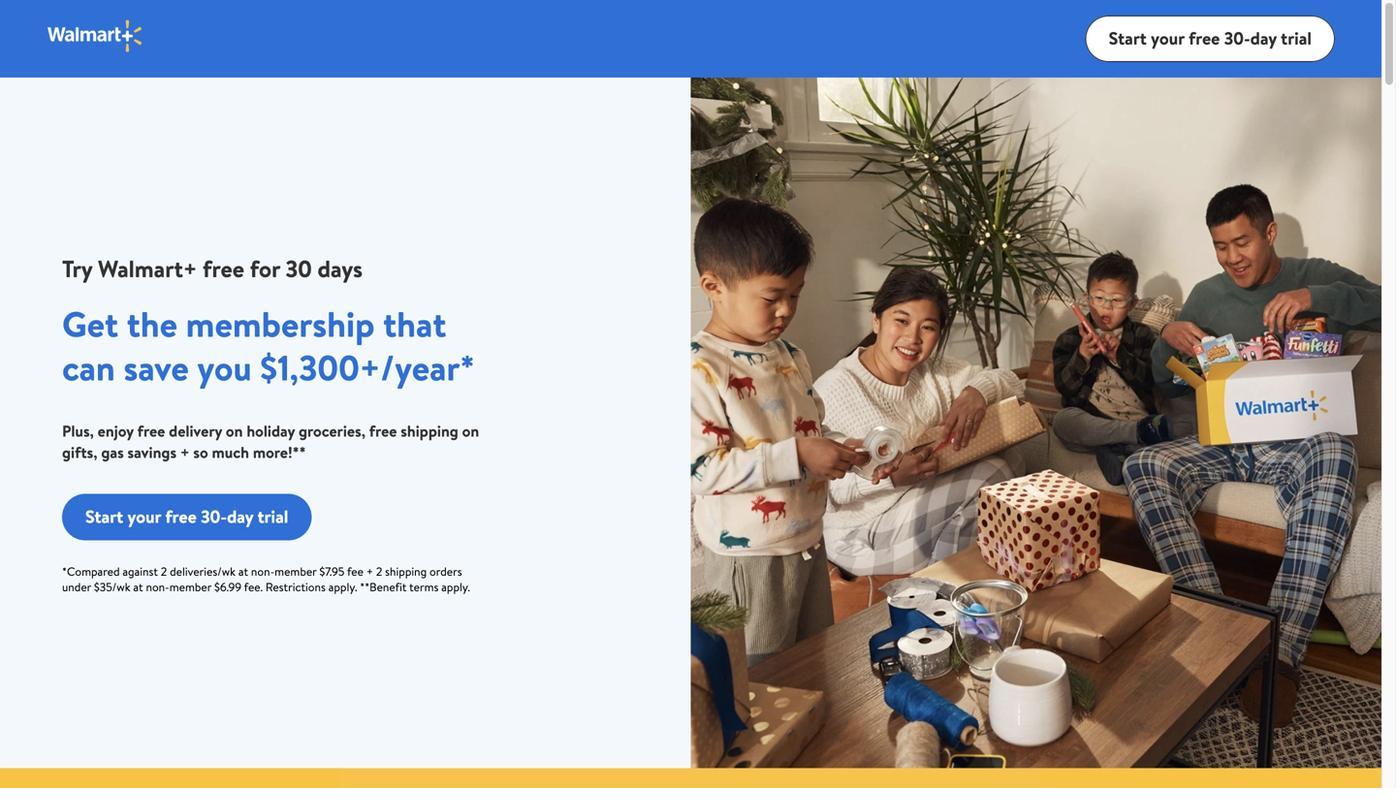 Task type: vqa. For each thing, say whether or not it's contained in the screenshot.
Select associated with Select button
no



Task type: describe. For each thing, give the bounding box(es) containing it.
save
[[124, 343, 189, 392]]

fee.
[[244, 579, 263, 595]]

gas
[[101, 441, 124, 463]]

groceries,
[[299, 420, 366, 441]]

much
[[212, 441, 249, 463]]

savings
[[128, 441, 177, 463]]

against
[[123, 563, 158, 580]]

0 vertical spatial day
[[1251, 26, 1277, 51]]

0 horizontal spatial member
[[169, 579, 211, 595]]

start your free 30-day trial for the topmost start your free 30-day trial button
[[1109, 26, 1312, 51]]

1 vertical spatial your
[[128, 505, 161, 529]]

try
[[62, 252, 92, 285]]

1 2 from the left
[[161, 563, 167, 580]]

0 vertical spatial trial
[[1281, 26, 1312, 51]]

0 horizontal spatial 30-
[[201, 505, 227, 529]]

2 apply. from the left
[[441, 579, 470, 595]]

1 vertical spatial start your free 30-day trial button
[[62, 494, 312, 540]]

you
[[197, 343, 252, 392]]

30
[[286, 252, 312, 285]]

1 horizontal spatial at
[[238, 563, 248, 580]]

$1,300+/year*
[[260, 343, 475, 392]]

deliveries/wk
[[170, 563, 236, 580]]

+ inside *compared against 2 deliveries/wk at non-member $7.95 fee + 2 shipping orders under $35/wk at non-member $6.99 fee. restrictions apply. **benefit terms apply.
[[366, 563, 373, 580]]

walmart+
[[98, 252, 197, 285]]

gifts,
[[62, 441, 97, 463]]

1 on from the left
[[226, 420, 243, 441]]

0 horizontal spatial non-
[[146, 579, 169, 595]]

1 w+ image from the left
[[0, 768, 339, 788]]

$35/wk
[[94, 579, 130, 595]]

2 w+ image from the left
[[1042, 768, 1382, 788]]

plus,
[[62, 420, 94, 441]]

restrictions
[[266, 579, 326, 595]]

1 horizontal spatial start
[[1109, 26, 1147, 51]]

terms
[[409, 579, 439, 595]]



Task type: locate. For each thing, give the bounding box(es) containing it.
days
[[318, 252, 363, 285]]

membership
[[186, 299, 375, 348]]

1 apply. from the left
[[328, 579, 357, 595]]

0 horizontal spatial +
[[180, 441, 190, 463]]

+
[[180, 441, 190, 463], [366, 563, 373, 580]]

2 2 from the left
[[376, 563, 382, 580]]

non- right $6.99
[[251, 563, 275, 580]]

0 horizontal spatial apply.
[[328, 579, 357, 595]]

apply.
[[328, 579, 357, 595], [441, 579, 470, 595]]

can
[[62, 343, 115, 392]]

1 horizontal spatial start your free 30-day trial button
[[1086, 16, 1335, 62]]

1 horizontal spatial walmart+ image
[[691, 78, 1382, 768]]

0 horizontal spatial 2
[[161, 563, 167, 580]]

shipping left orders
[[385, 563, 427, 580]]

0 horizontal spatial your
[[128, 505, 161, 529]]

$7.95
[[319, 563, 345, 580]]

shipping down $1,300+/year*
[[401, 420, 459, 441]]

at
[[238, 563, 248, 580], [133, 579, 143, 595]]

1 horizontal spatial apply.
[[441, 579, 470, 595]]

enjoy
[[98, 420, 134, 441]]

shipping inside plus, enjoy free delivery on holiday groceries, free shipping on gifts, gas savings + so much more!**
[[401, 420, 459, 441]]

0 horizontal spatial start your free 30-day trial
[[85, 505, 288, 529]]

1 horizontal spatial non-
[[251, 563, 275, 580]]

1 vertical spatial start
[[85, 505, 123, 529]]

1 vertical spatial 30-
[[201, 505, 227, 529]]

0 vertical spatial +
[[180, 441, 190, 463]]

1 horizontal spatial day
[[1251, 26, 1277, 51]]

fee
[[347, 563, 364, 580]]

+ right fee
[[366, 563, 373, 580]]

1 vertical spatial start your free 30-day trial
[[85, 505, 288, 529]]

0 horizontal spatial trial
[[258, 505, 288, 529]]

1 vertical spatial +
[[366, 563, 373, 580]]

member left $6.99
[[169, 579, 211, 595]]

0 horizontal spatial day
[[227, 505, 253, 529]]

non- right $35/wk
[[146, 579, 169, 595]]

0 vertical spatial start
[[1109, 26, 1147, 51]]

start
[[1109, 26, 1147, 51], [85, 505, 123, 529]]

1 horizontal spatial +
[[366, 563, 373, 580]]

0 vertical spatial shipping
[[401, 420, 459, 441]]

0 horizontal spatial walmart+ image
[[47, 19, 144, 54]]

member
[[275, 563, 317, 580], [169, 579, 211, 595]]

your
[[1151, 26, 1185, 51], [128, 505, 161, 529]]

non-
[[251, 563, 275, 580], [146, 579, 169, 595]]

start your free 30-day trial button
[[1086, 16, 1335, 62], [62, 494, 312, 540]]

under
[[62, 579, 91, 595]]

0 horizontal spatial start your free 30-day trial button
[[62, 494, 312, 540]]

*compared
[[62, 563, 120, 580]]

plus, enjoy free delivery on holiday groceries, free shipping on gifts, gas savings + so much more!**
[[62, 420, 479, 463]]

try walmart+ free for 30 days
[[62, 252, 363, 285]]

w+ image
[[0, 768, 339, 788], [1042, 768, 1382, 788]]

1 horizontal spatial your
[[1151, 26, 1185, 51]]

apply. left '**benefit' on the left of the page
[[328, 579, 357, 595]]

apply. right terms
[[441, 579, 470, 595]]

at right $35/wk
[[133, 579, 143, 595]]

orders
[[430, 563, 462, 580]]

member left $7.95
[[275, 563, 317, 580]]

trial
[[1281, 26, 1312, 51], [258, 505, 288, 529]]

so
[[193, 441, 208, 463]]

0 vertical spatial 30-
[[1224, 26, 1251, 51]]

that
[[383, 299, 446, 348]]

delivery
[[169, 420, 222, 441]]

day
[[1251, 26, 1277, 51], [227, 505, 253, 529]]

free
[[1189, 26, 1220, 51], [203, 252, 244, 285], [137, 420, 165, 441], [369, 420, 397, 441], [165, 505, 197, 529]]

get the membership that can save you $1,300+/year*
[[62, 299, 475, 392]]

at right deliveries/wk
[[238, 563, 248, 580]]

start your free 30-day trial
[[1109, 26, 1312, 51], [85, 505, 288, 529]]

2 right fee
[[376, 563, 382, 580]]

0 vertical spatial walmart+ image
[[47, 19, 144, 54]]

shipping inside *compared against 2 deliveries/wk at non-member $7.95 fee + 2 shipping orders under $35/wk at non-member $6.99 fee. restrictions apply. **benefit terms apply.
[[385, 563, 427, 580]]

1 vertical spatial day
[[227, 505, 253, 529]]

+ left so
[[180, 441, 190, 463]]

0 horizontal spatial on
[[226, 420, 243, 441]]

2 on from the left
[[462, 420, 479, 441]]

1 horizontal spatial 30-
[[1224, 26, 1251, 51]]

0 horizontal spatial w+ image
[[0, 768, 339, 788]]

0 horizontal spatial start
[[85, 505, 123, 529]]

on
[[226, 420, 243, 441], [462, 420, 479, 441]]

0 horizontal spatial at
[[133, 579, 143, 595]]

1 vertical spatial walmart+ image
[[691, 78, 1382, 768]]

get
[[62, 299, 118, 348]]

2 right against
[[161, 563, 167, 580]]

30-
[[1224, 26, 1251, 51], [201, 505, 227, 529]]

more!**
[[253, 441, 306, 463]]

for
[[250, 252, 280, 285]]

start your free 30-day trial for bottommost start your free 30-day trial button
[[85, 505, 288, 529]]

$6.99
[[214, 579, 241, 595]]

+ inside plus, enjoy free delivery on holiday groceries, free shipping on gifts, gas savings + so much more!**
[[180, 441, 190, 463]]

shipping
[[401, 420, 459, 441], [385, 563, 427, 580]]

*compared against 2 deliveries/wk at non-member $7.95 fee + 2 shipping orders under $35/wk at non-member $6.99 fee. restrictions apply. **benefit terms apply.
[[62, 563, 470, 595]]

1 horizontal spatial member
[[275, 563, 317, 580]]

1 vertical spatial shipping
[[385, 563, 427, 580]]

0 vertical spatial start your free 30-day trial button
[[1086, 16, 1335, 62]]

1 horizontal spatial w+ image
[[1042, 768, 1382, 788]]

1 horizontal spatial on
[[462, 420, 479, 441]]

holiday
[[247, 420, 295, 441]]

**benefit
[[360, 579, 407, 595]]

1 horizontal spatial trial
[[1281, 26, 1312, 51]]

the
[[127, 299, 177, 348]]

walmart+ image
[[47, 19, 144, 54], [691, 78, 1382, 768]]

1 horizontal spatial start your free 30-day trial
[[1109, 26, 1312, 51]]

1 horizontal spatial 2
[[376, 563, 382, 580]]

0 vertical spatial start your free 30-day trial
[[1109, 26, 1312, 51]]

1 vertical spatial trial
[[258, 505, 288, 529]]

0 vertical spatial your
[[1151, 26, 1185, 51]]

2
[[161, 563, 167, 580], [376, 563, 382, 580]]



